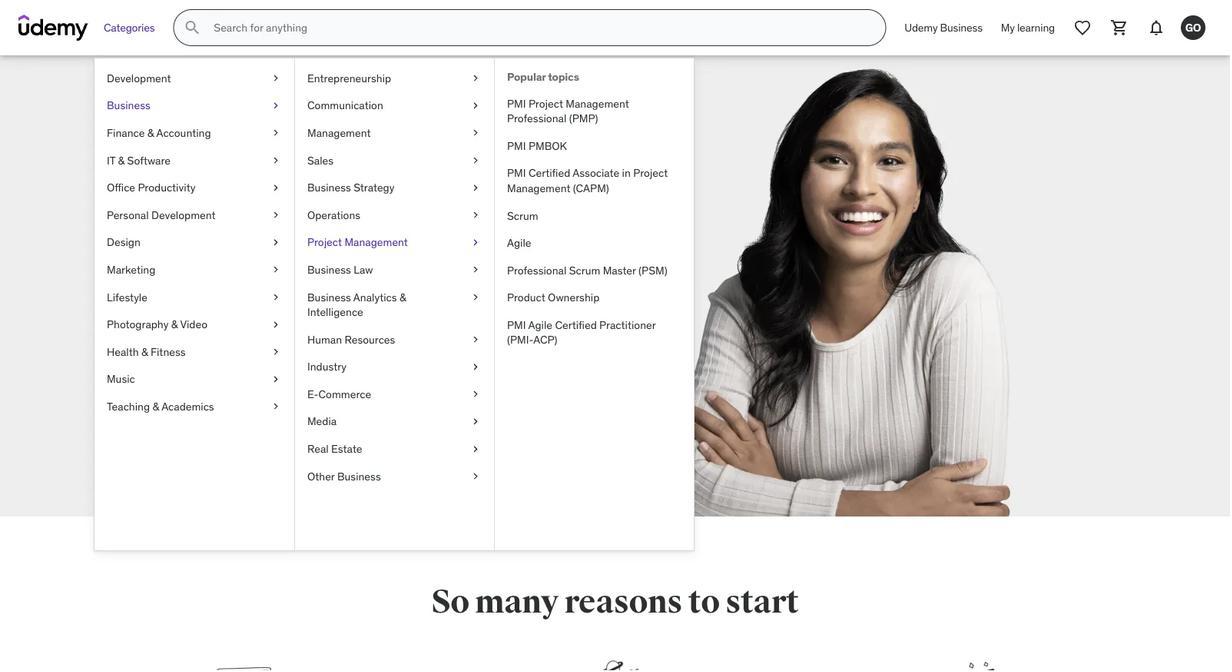Task type: describe. For each thing, give the bounding box(es) containing it.
change
[[321, 287, 369, 306]]

xsmall image for office productivity
[[270, 180, 282, 195]]

instructor
[[227, 287, 290, 306]]

teaching & academics link
[[95, 393, 294, 420]]

0 horizontal spatial project
[[308, 235, 342, 249]]

xsmall image for industry
[[470, 359, 482, 375]]

commerce
[[319, 387, 371, 401]]

business strategy
[[308, 181, 395, 194]]

pmi pmbok
[[507, 139, 567, 153]]

business strategy link
[[295, 174, 494, 201]]

project inside pmi project management professional (pmp)
[[529, 96, 564, 110]]

associate
[[573, 166, 620, 180]]

lifestyle
[[107, 290, 148, 304]]

xsmall image for operations
[[470, 208, 482, 223]]

business law
[[308, 263, 373, 277]]

pmbok
[[529, 139, 567, 153]]

acp)
[[534, 333, 558, 347]]

my learning
[[1002, 21, 1056, 34]]

xsmall image for sales
[[470, 153, 482, 168]]

real
[[308, 442, 329, 456]]

xsmall image for communication
[[470, 98, 482, 113]]

wishlist image
[[1074, 18, 1093, 37]]

business law link
[[295, 256, 494, 284]]

xsmall image for real estate
[[470, 442, 482, 457]]

xsmall image for project management
[[470, 235, 482, 250]]

to
[[689, 582, 720, 622]]

product ownership link
[[495, 284, 694, 312]]

pmi pmbok link
[[495, 132, 694, 160]]

so many reasons to start
[[432, 582, 799, 622]]

& for fitness
[[141, 345, 148, 359]]

xsmall image for entrepreneurship
[[470, 71, 482, 86]]

xsmall image for e-commerce
[[470, 387, 482, 402]]

media link
[[295, 408, 494, 435]]

xsmall image for it & software
[[270, 153, 282, 168]]

teaching
[[107, 400, 150, 413]]

reasons
[[565, 582, 683, 622]]

fitness
[[151, 345, 186, 359]]

shopping cart with 0 items image
[[1111, 18, 1129, 37]]

xsmall image for lifestyle
[[270, 290, 282, 305]]

0 vertical spatial agile
[[507, 236, 532, 250]]

marketing
[[107, 263, 156, 277]]

certified inside pmi certified associate in project management (capm)
[[529, 166, 571, 180]]

photography & video link
[[95, 311, 294, 338]]

learning
[[1018, 21, 1056, 34]]

business right udemy
[[941, 21, 983, 34]]

xsmall image for music
[[270, 372, 282, 387]]

and
[[293, 287, 318, 306]]

in
[[622, 166, 631, 180]]

xsmall image for teaching & academics
[[270, 399, 282, 414]]

categories button
[[95, 9, 164, 46]]

lifestyle link
[[95, 284, 294, 311]]

pmi agile certified practitioner (pmi-acp)
[[507, 318, 656, 347]]

finance & accounting
[[107, 126, 211, 140]]

master
[[603, 263, 636, 277]]

& for software
[[118, 153, 125, 167]]

my learning link
[[992, 9, 1065, 46]]

finance
[[107, 126, 145, 140]]

xsmall image for finance & accounting
[[270, 125, 282, 141]]

an
[[207, 287, 223, 306]]

submit search image
[[183, 18, 202, 37]]

sales link
[[295, 147, 494, 174]]

xsmall image for business strategy
[[470, 180, 482, 195]]

business for business
[[107, 98, 151, 112]]

business for business strategy
[[308, 181, 351, 194]]

office productivity
[[107, 181, 196, 194]]

music
[[107, 372, 135, 386]]

my
[[1002, 21, 1015, 34]]

Search for anything text field
[[211, 15, 868, 41]]

office productivity link
[[95, 174, 294, 201]]

pmi for pmi agile certified practitioner (pmi-acp)
[[507, 318, 526, 332]]

industry
[[308, 360, 347, 374]]

other
[[308, 469, 335, 483]]

many
[[475, 582, 559, 622]]

analytics
[[354, 290, 397, 304]]

certified inside pmi agile certified practitioner (pmi-acp)
[[555, 318, 597, 332]]

topics
[[548, 70, 580, 84]]

xsmall image for health & fitness
[[270, 344, 282, 359]]

udemy
[[905, 21, 938, 34]]

e-
[[308, 387, 319, 401]]

e-commerce link
[[295, 381, 494, 408]]

pmi for pmi pmbok
[[507, 139, 526, 153]]

professional scrum master (psm) link
[[495, 257, 694, 284]]

entrepreneurship
[[308, 71, 392, 85]]

& inside "business analytics & intelligence"
[[400, 290, 406, 304]]

management link
[[295, 119, 494, 147]]

software
[[127, 153, 171, 167]]

lives
[[150, 308, 179, 326]]

come
[[150, 192, 255, 240]]

xsmall image for human resources
[[470, 332, 482, 347]]

& for accounting
[[147, 126, 154, 140]]

development link
[[95, 65, 294, 92]]

udemy business
[[905, 21, 983, 34]]

product
[[507, 291, 546, 305]]

it
[[107, 153, 115, 167]]

(capm)
[[573, 181, 610, 195]]

udemy image
[[18, 15, 88, 41]]

xsmall image for development
[[270, 71, 282, 86]]

management down communication
[[308, 126, 371, 140]]

operations
[[308, 208, 361, 222]]

your
[[261, 308, 289, 326]]

entrepreneurship link
[[295, 65, 494, 92]]

real estate
[[308, 442, 363, 456]]

pmi for pmi certified associate in project management (capm)
[[507, 166, 526, 180]]

other business link
[[295, 463, 494, 490]]

it & software
[[107, 153, 171, 167]]



Task type: locate. For each thing, give the bounding box(es) containing it.
xsmall image for business law
[[470, 262, 482, 277]]

xsmall image inside management link
[[470, 125, 482, 141]]

1 vertical spatial professional
[[507, 263, 567, 277]]

other business
[[308, 469, 381, 483]]

real estate link
[[295, 435, 494, 463]]

xsmall image inside teaching & academics link
[[270, 399, 282, 414]]

xsmall image for other business
[[470, 469, 482, 484]]

1 professional from the top
[[507, 111, 567, 125]]

xsmall image for management
[[470, 125, 482, 141]]

xsmall image inside business analytics & intelligence link
[[470, 290, 482, 305]]

pmi for pmi project management professional (pmp)
[[507, 96, 526, 110]]

0 vertical spatial professional
[[507, 111, 567, 125]]

xsmall image inside the communication link
[[470, 98, 482, 113]]

academics
[[162, 400, 214, 413]]

started
[[263, 350, 305, 366]]

0 vertical spatial certified
[[529, 166, 571, 180]]

office
[[107, 181, 135, 194]]

resources
[[345, 332, 395, 346]]

e-commerce
[[308, 387, 371, 401]]

1 vertical spatial certified
[[555, 318, 597, 332]]

management inside pmi certified associate in project management (capm)
[[507, 181, 571, 195]]

agile
[[507, 236, 532, 250], [529, 318, 553, 332]]

pmi
[[507, 96, 526, 110], [507, 139, 526, 153], [507, 166, 526, 180], [507, 318, 526, 332]]

xsmall image inside the it & software link
[[270, 153, 282, 168]]

& right analytics
[[400, 290, 406, 304]]

start
[[726, 582, 799, 622]]

4 pmi from the top
[[507, 318, 526, 332]]

go
[[1186, 20, 1202, 34]]

communication
[[308, 98, 383, 112]]

1 pmi from the top
[[507, 96, 526, 110]]

certified down pmbok
[[529, 166, 571, 180]]

xsmall image inside media link
[[470, 414, 482, 429]]

professional
[[507, 111, 567, 125], [507, 263, 567, 277]]

management down pmi pmbok
[[507, 181, 571, 195]]

ownership
[[548, 291, 600, 305]]

scrum inside scrum link
[[507, 209, 539, 222]]

& for video
[[171, 317, 178, 331]]

scrum inside professional scrum master (psm) link
[[569, 263, 601, 277]]

(psm)
[[639, 263, 668, 277]]

photography
[[107, 317, 169, 331]]

business up intelligence
[[308, 290, 351, 304]]

management up law at the left of page
[[345, 235, 408, 249]]

1 vertical spatial project
[[634, 166, 668, 180]]

xsmall image inside entrepreneurship link
[[470, 71, 482, 86]]

teaching & academics
[[107, 400, 214, 413]]

business down the estate
[[337, 469, 381, 483]]

1 vertical spatial development
[[151, 208, 216, 222]]

professional inside pmi project management professional (pmp)
[[507, 111, 567, 125]]

project right in on the right of page
[[634, 166, 668, 180]]

1 vertical spatial scrum
[[569, 263, 601, 277]]

productivity
[[138, 181, 196, 194]]

udemy business link
[[896, 9, 992, 46]]

xsmall image inside other business link
[[470, 469, 482, 484]]

xsmall image for photography & video
[[270, 317, 282, 332]]

health & fitness
[[107, 345, 186, 359]]

human resources link
[[295, 326, 494, 353]]

pmi certified associate in project management (capm)
[[507, 166, 668, 195]]

us
[[238, 235, 279, 283]]

pmi certified associate in project management (capm) link
[[495, 160, 694, 202]]

health
[[107, 345, 139, 359]]

business up finance
[[107, 98, 151, 112]]

marketing link
[[95, 256, 294, 284]]

popular topics
[[507, 70, 580, 84]]

xsmall image inside business link
[[270, 98, 282, 113]]

own
[[293, 308, 320, 326]]

2 pmi from the top
[[507, 139, 526, 153]]

business for business law
[[308, 263, 351, 277]]

pmi agile certified practitioner (pmi-acp) link
[[495, 312, 694, 354]]

xsmall image inside "health & fitness" link
[[270, 344, 282, 359]]

pmi project management professional (pmp)
[[507, 96, 630, 125]]

professional scrum master (psm)
[[507, 263, 668, 277]]

video
[[180, 317, 208, 331]]

media
[[308, 415, 337, 428]]

xsmall image inside finance & accounting link
[[270, 125, 282, 141]]

certified down ownership
[[555, 318, 597, 332]]

0 vertical spatial development
[[107, 71, 171, 85]]

xsmall image for business
[[270, 98, 282, 113]]

sales
[[308, 153, 334, 167]]

strategy
[[354, 181, 395, 194]]

2 horizontal spatial project
[[634, 166, 668, 180]]

pmi inside pmi certified associate in project management (capm)
[[507, 166, 526, 180]]

xsmall image inside project management link
[[470, 235, 482, 250]]

development down office productivity link
[[151, 208, 216, 222]]

xsmall image inside the business strategy link
[[470, 180, 482, 195]]

teach
[[262, 192, 362, 240]]

management up the (pmp)
[[566, 96, 630, 110]]

popular
[[507, 70, 546, 84]]

business inside "business analytics & intelligence"
[[308, 290, 351, 304]]

intelligence
[[308, 305, 364, 319]]

pmi inside pmi project management professional (pmp)
[[507, 96, 526, 110]]

personal development link
[[95, 201, 294, 229]]

xsmall image inside "personal development" link
[[270, 208, 282, 223]]

xsmall image inside 'design' link
[[270, 235, 282, 250]]

business up change
[[308, 263, 351, 277]]

business for business analytics & intelligence
[[308, 290, 351, 304]]

agile up product
[[507, 236, 532, 250]]

project down popular topics
[[529, 96, 564, 110]]

& right finance
[[147, 126, 154, 140]]

xsmall image inside music link
[[270, 372, 282, 387]]

xsmall image inside "operations" link
[[470, 208, 482, 223]]

1 vertical spatial agile
[[529, 318, 553, 332]]

pmi inside pmi agile certified practitioner (pmi-acp)
[[507, 318, 526, 332]]

1 horizontal spatial project
[[529, 96, 564, 110]]

professional up pmi pmbok
[[507, 111, 567, 125]]

get started
[[240, 350, 305, 366]]

business
[[941, 21, 983, 34], [107, 98, 151, 112], [308, 181, 351, 194], [308, 263, 351, 277], [308, 290, 351, 304], [337, 469, 381, 483]]

xsmall image inside "marketing" link
[[270, 262, 282, 277]]

pmi down popular
[[507, 96, 526, 110]]

xsmall image inside "human resources" link
[[470, 332, 482, 347]]

2 vertical spatial project
[[308, 235, 342, 249]]

scrum down agile link
[[569, 263, 601, 277]]

get started link
[[150, 340, 396, 377]]

categories
[[104, 21, 155, 34]]

project
[[529, 96, 564, 110], [634, 166, 668, 180], [308, 235, 342, 249]]

xsmall image for personal development
[[270, 208, 282, 223]]

xsmall image inside sales 'link'
[[470, 153, 482, 168]]

xsmall image inside the business law link
[[470, 262, 482, 277]]

product ownership
[[507, 291, 600, 305]]

xsmall image inside office productivity link
[[270, 180, 282, 195]]

(pmi-
[[507, 333, 534, 347]]

law
[[354, 263, 373, 277]]

business up operations
[[308, 181, 351, 194]]

xsmall image inside photography & video link
[[270, 317, 282, 332]]

health & fitness link
[[95, 338, 294, 366]]

scrum link
[[495, 202, 694, 229]]

xsmall image for media
[[470, 414, 482, 429]]

including
[[198, 308, 258, 326]]

& right it
[[118, 153, 125, 167]]

pmi up (pmi-
[[507, 318, 526, 332]]

get
[[240, 350, 261, 366]]

come teach with us become an instructor and change lives — including your own
[[150, 192, 369, 326]]

personal development
[[107, 208, 216, 222]]

agile up acp) at the left
[[529, 318, 553, 332]]

xsmall image inside 'industry' link
[[470, 359, 482, 375]]

xsmall image for design
[[270, 235, 282, 250]]

& left — on the top of page
[[171, 317, 178, 331]]

pmi down pmi pmbok
[[507, 166, 526, 180]]

xsmall image
[[470, 71, 482, 86], [270, 98, 282, 113], [270, 125, 282, 141], [270, 153, 282, 168], [470, 153, 482, 168], [470, 180, 482, 195], [270, 208, 282, 223], [470, 235, 482, 250], [270, 262, 282, 277], [470, 262, 482, 277], [470, 290, 482, 305], [270, 317, 282, 332], [470, 332, 482, 347], [270, 344, 282, 359], [470, 359, 482, 375], [270, 399, 282, 414], [470, 414, 482, 429], [470, 442, 482, 457]]

0 horizontal spatial scrum
[[507, 209, 539, 222]]

notifications image
[[1148, 18, 1166, 37]]

development down categories dropdown button at the left top
[[107, 71, 171, 85]]

xsmall image inside real estate link
[[470, 442, 482, 457]]

project inside pmi certified associate in project management (capm)
[[634, 166, 668, 180]]

& right teaching
[[153, 400, 159, 413]]

design
[[107, 235, 141, 249]]

agile link
[[495, 229, 694, 257]]

xsmall image inside development link
[[270, 71, 282, 86]]

professional up product
[[507, 263, 567, 277]]

pmi left pmbok
[[507, 139, 526, 153]]

project management link
[[295, 229, 494, 256]]

xsmall image inside lifestyle link
[[270, 290, 282, 305]]

2 professional from the top
[[507, 263, 567, 277]]

management inside pmi project management professional (pmp)
[[566, 96, 630, 110]]

& right health
[[141, 345, 148, 359]]

with
[[150, 235, 231, 283]]

photography & video
[[107, 317, 208, 331]]

(pmp)
[[569, 111, 599, 125]]

project down operations
[[308, 235, 342, 249]]

0 vertical spatial project
[[529, 96, 564, 110]]

xsmall image for marketing
[[270, 262, 282, 277]]

& for academics
[[153, 400, 159, 413]]

project management element
[[494, 58, 694, 551]]

accounting
[[156, 126, 211, 140]]

human resources
[[308, 332, 395, 346]]

—
[[182, 308, 195, 326]]

practitioner
[[600, 318, 656, 332]]

3 pmi from the top
[[507, 166, 526, 180]]

xsmall image for business analytics & intelligence
[[470, 290, 482, 305]]

xsmall image inside e-commerce link
[[470, 387, 482, 402]]

business link
[[95, 92, 294, 119]]

development
[[107, 71, 171, 85], [151, 208, 216, 222]]

scrum down pmi pmbok
[[507, 209, 539, 222]]

operations link
[[295, 201, 494, 229]]

0 vertical spatial scrum
[[507, 209, 539, 222]]

xsmall image
[[270, 71, 282, 86], [470, 98, 482, 113], [470, 125, 482, 141], [270, 180, 282, 195], [470, 208, 482, 223], [270, 235, 282, 250], [270, 290, 282, 305], [270, 372, 282, 387], [470, 387, 482, 402], [470, 469, 482, 484]]

1 horizontal spatial scrum
[[569, 263, 601, 277]]

design link
[[95, 229, 294, 256]]

agile inside pmi agile certified practitioner (pmi-acp)
[[529, 318, 553, 332]]

scrum
[[507, 209, 539, 222], [569, 263, 601, 277]]

music link
[[95, 366, 294, 393]]



Task type: vqa. For each thing, say whether or not it's contained in the screenshot.
bottom me
no



